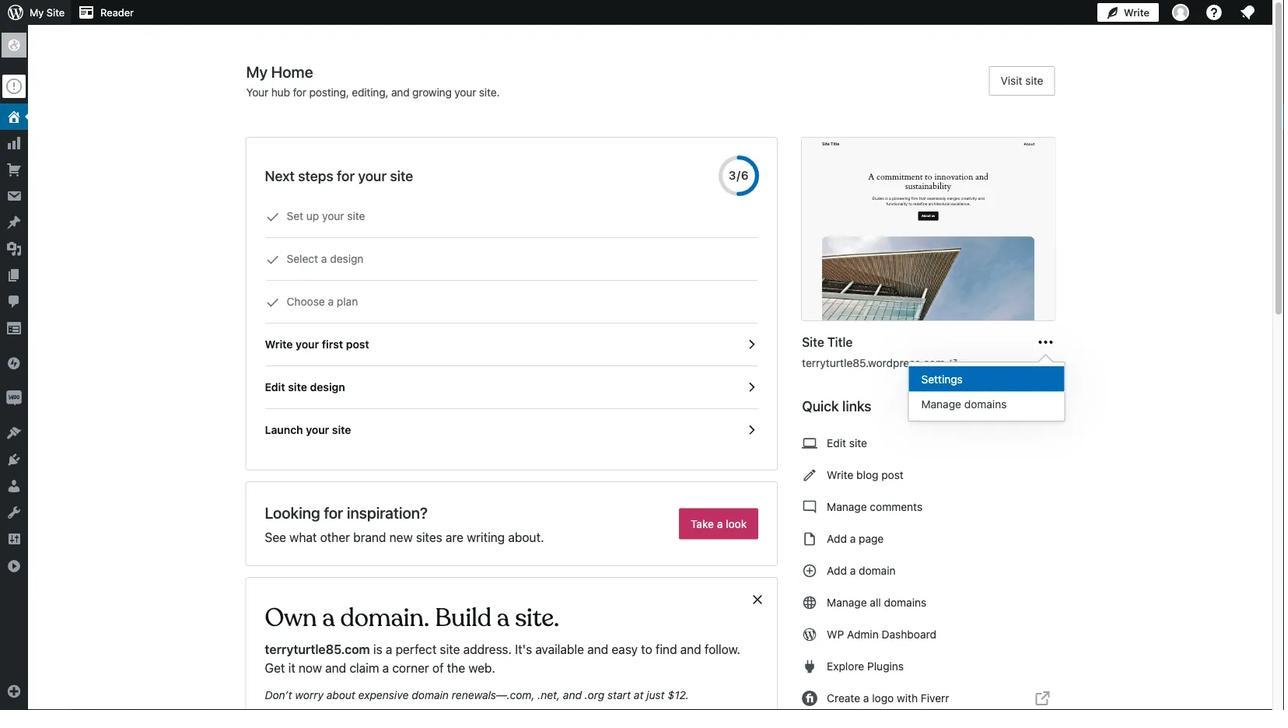 Task type: locate. For each thing, give the bounding box(es) containing it.
1 vertical spatial domain
[[412, 688, 449, 701]]

1 vertical spatial img image
[[6, 391, 22, 406]]

edit site link
[[802, 428, 1068, 459]]

manage inside "link"
[[827, 596, 867, 609]]

your
[[358, 167, 387, 184], [322, 210, 344, 222], [296, 338, 319, 351], [306, 424, 329, 436]]

1 horizontal spatial domain
[[859, 564, 896, 577]]

edit site
[[827, 437, 867, 450]]

0 horizontal spatial domain
[[412, 688, 449, 701]]

fiverr
[[921, 692, 950, 705]]

a right is
[[386, 642, 392, 657]]

.org
[[585, 688, 605, 701]]

settings link
[[909, 366, 1065, 392]]

0 horizontal spatial write
[[265, 338, 293, 351]]

write for write
[[1124, 7, 1150, 18]]

write for write your first post
[[265, 338, 293, 351]]

site right my
[[47, 7, 65, 18]]

quick links
[[802, 398, 872, 415]]

img image
[[6, 356, 22, 371], [6, 391, 22, 406]]

edit right laptop image
[[827, 437, 846, 450]]

now
[[299, 661, 322, 676]]

own a domain. build a site.
[[265, 603, 559, 634]]

task complete image for select a design
[[266, 253, 280, 267]]

a up terryturtle85.com
[[322, 603, 335, 634]]

and inside the my home your hub for posting, editing, and growing your site.
[[391, 86, 410, 99]]

post right the 'blog'
[[882, 469, 904, 482]]

a left the logo
[[863, 692, 869, 705]]

it
[[288, 661, 295, 676]]

a down add a page
[[850, 564, 856, 577]]

0 vertical spatial post
[[346, 338, 369, 351]]

write left my profile icon in the top right of the page
[[1124, 7, 1150, 18]]

tooltip containing settings
[[900, 354, 1065, 422]]

blog
[[857, 469, 879, 482]]

my home
[[246, 62, 313, 81]]

progress bar inside the own a domain. build a site. main content
[[719, 156, 759, 196]]

edit site design
[[265, 381, 345, 394]]

2 vertical spatial manage
[[827, 596, 867, 609]]

domains inside "link"
[[884, 596, 927, 609]]

1 vertical spatial manage
[[827, 501, 867, 513]]

visit site
[[1001, 74, 1044, 87]]

0 vertical spatial task complete image
[[266, 210, 280, 224]]

create a logo with fiverr link
[[802, 683, 1068, 710]]

a left look
[[717, 517, 723, 530]]

2 add from the top
[[827, 564, 847, 577]]

manage for manage all domains
[[827, 596, 867, 609]]

add right insert_drive_file image
[[827, 532, 847, 545]]

site
[[1026, 74, 1044, 87], [390, 167, 413, 184], [347, 210, 365, 222], [288, 381, 307, 394], [332, 424, 351, 436], [849, 437, 867, 450], [440, 642, 460, 657]]

and right editing,
[[391, 86, 410, 99]]

task enabled image
[[745, 338, 759, 352], [745, 380, 759, 394]]

0 horizontal spatial edit
[[265, 381, 285, 394]]

0 vertical spatial img image
[[6, 356, 22, 371]]

1 add from the top
[[827, 532, 847, 545]]

manage up add a page
[[827, 501, 867, 513]]

0 vertical spatial edit
[[265, 381, 285, 394]]

menu
[[909, 363, 1065, 421]]

1 vertical spatial write
[[265, 338, 293, 351]]

hub
[[271, 86, 290, 99]]

2 vertical spatial write
[[827, 469, 854, 482]]

for up other
[[324, 503, 343, 522]]

manage down settings
[[921, 398, 962, 411]]

domains inside menu
[[964, 398, 1007, 411]]

tooltip
[[900, 354, 1065, 422]]

1 task complete image from the top
[[266, 210, 280, 224]]

0 vertical spatial site
[[47, 7, 65, 18]]

manage comments
[[827, 501, 923, 513]]

0 vertical spatial design
[[330, 252, 364, 265]]

terryturtle85.wordpress.com
[[802, 356, 945, 369]]

0 vertical spatial domains
[[964, 398, 1007, 411]]

domains
[[964, 398, 1007, 411], [884, 596, 927, 609]]

own
[[265, 603, 317, 634]]

1 vertical spatial for
[[337, 167, 355, 184]]

expensive
[[358, 688, 409, 701]]

it's
[[515, 642, 532, 657]]

and
[[391, 86, 410, 99], [587, 642, 609, 657], [680, 642, 702, 657], [325, 661, 346, 676], [563, 688, 582, 701]]

1 task enabled image from the top
[[745, 338, 759, 352]]

task complete image inside select a design link
[[266, 253, 280, 267]]

1 vertical spatial edit
[[827, 437, 846, 450]]

0 vertical spatial add
[[827, 532, 847, 545]]

site
[[47, 7, 65, 18], [802, 335, 824, 350]]

task complete image left 'select' in the top left of the page
[[266, 253, 280, 267]]

3
[[729, 169, 737, 182]]

wp admin dashboard link
[[802, 619, 1068, 650]]

steps
[[298, 167, 333, 184]]

edit up launch
[[265, 381, 285, 394]]

design down first
[[310, 381, 345, 394]]

design inside "link"
[[310, 381, 345, 394]]

for
[[293, 86, 306, 99], [337, 167, 355, 184], [324, 503, 343, 522]]

of
[[432, 661, 444, 676]]

1 horizontal spatial domains
[[964, 398, 1007, 411]]

insert_drive_file image
[[802, 530, 818, 548]]

logo
[[872, 692, 894, 705]]

menu containing settings
[[909, 363, 1065, 421]]

a left plan
[[328, 295, 334, 308]]

2 task enabled image from the top
[[745, 380, 759, 394]]

web.
[[469, 661, 495, 676]]

address.
[[463, 642, 512, 657]]

site title
[[802, 335, 853, 350]]

a left site.
[[497, 603, 510, 634]]

1 img image from the top
[[6, 356, 22, 371]]

1 vertical spatial post
[[882, 469, 904, 482]]

launchpad checklist element
[[265, 195, 759, 451]]

manage your notifications image
[[1238, 3, 1257, 22]]

1 horizontal spatial edit
[[827, 437, 846, 450]]

other
[[320, 530, 350, 545]]

0 vertical spatial manage
[[921, 398, 962, 411]]

add inside 'link'
[[827, 532, 847, 545]]

task enabled image for write your first post
[[745, 338, 759, 352]]

domains down settings link
[[964, 398, 1007, 411]]

a right claim
[[382, 661, 389, 676]]

domain up manage all domains
[[859, 564, 896, 577]]

explore plugins
[[827, 660, 904, 673]]

write
[[1124, 7, 1150, 18], [265, 338, 293, 351], [827, 469, 854, 482]]

comments
[[870, 501, 923, 513]]

post inside launchpad checklist element
[[346, 338, 369, 351]]

domain.
[[340, 603, 429, 634]]

0 vertical spatial task enabled image
[[745, 338, 759, 352]]

available
[[535, 642, 584, 657]]

a
[[321, 252, 327, 265], [328, 295, 334, 308], [717, 517, 723, 530], [850, 532, 856, 545], [850, 564, 856, 577], [322, 603, 335, 634], [497, 603, 510, 634], [386, 642, 392, 657], [382, 661, 389, 676], [863, 692, 869, 705]]

a right 'select' in the top left of the page
[[321, 252, 327, 265]]

edit for edit site
[[827, 437, 846, 450]]

write left the 'blog'
[[827, 469, 854, 482]]

take
[[691, 517, 714, 530]]

choose a plan link
[[265, 281, 759, 324]]

my site link
[[0, 0, 71, 25]]

are
[[446, 530, 464, 545]]

add a domain
[[827, 564, 896, 577]]

1 vertical spatial design
[[310, 381, 345, 394]]

/
[[737, 169, 741, 182]]

2 task complete image from the top
[[266, 253, 280, 267]]

manage all domains
[[827, 596, 927, 609]]

add down add a page
[[827, 564, 847, 577]]

site inside button
[[332, 424, 351, 436]]

start
[[608, 688, 631, 701]]

about.
[[508, 530, 544, 545]]

for right hub
[[293, 86, 306, 99]]

domain down of at the bottom of page
[[412, 688, 449, 701]]

a for perfect
[[386, 642, 392, 657]]

1 horizontal spatial write
[[827, 469, 854, 482]]

a inside 'link'
[[850, 532, 856, 545]]

domains right all
[[884, 596, 927, 609]]

1 vertical spatial task enabled image
[[745, 380, 759, 394]]

your right launch
[[306, 424, 329, 436]]

progress bar
[[719, 156, 759, 196]]

edit inside "link"
[[265, 381, 285, 394]]

task enabled image inside write your first post link
[[745, 338, 759, 352]]

for right steps
[[337, 167, 355, 184]]

1 vertical spatial site
[[802, 335, 824, 350]]

0 vertical spatial for
[[293, 86, 306, 99]]

write for write blog post
[[827, 469, 854, 482]]

write inside launchpad checklist element
[[265, 338, 293, 351]]

1 vertical spatial task complete image
[[266, 253, 280, 267]]

is
[[373, 642, 382, 657]]

task complete image
[[266, 210, 280, 224], [266, 253, 280, 267]]

don't worry about expensive domain renewals—.com, .net, and .org start at just $12.
[[265, 688, 689, 701]]

create
[[827, 692, 860, 705]]

task enabled image inside edit site design "link"
[[745, 380, 759, 394]]

add a domain link
[[802, 555, 1068, 587]]

own a domain. build a site. main content
[[246, 61, 1068, 710]]

terryturtle85.wordpress.com link
[[802, 355, 959, 371]]

2 horizontal spatial write
[[1124, 7, 1150, 18]]

task complete image inside set up your site link
[[266, 210, 280, 224]]

a left page at the right of the page
[[850, 532, 856, 545]]

site left title
[[802, 335, 824, 350]]

0 horizontal spatial post
[[346, 338, 369, 351]]

task enabled image left site title
[[745, 338, 759, 352]]

title
[[828, 335, 853, 350]]

a for page
[[850, 532, 856, 545]]

write down task complete image
[[265, 338, 293, 351]]

1 vertical spatial add
[[827, 564, 847, 577]]

post right first
[[346, 338, 369, 351]]

take a look
[[691, 517, 747, 530]]

0 horizontal spatial site
[[47, 7, 65, 18]]

design up plan
[[330, 252, 364, 265]]

a for design
[[321, 252, 327, 265]]

1 vertical spatial domains
[[884, 596, 927, 609]]

1 horizontal spatial post
[[882, 469, 904, 482]]

task enabled image up task enabled icon
[[745, 380, 759, 394]]

a for plan
[[328, 295, 334, 308]]

progress bar containing 3
[[719, 156, 759, 196]]

task complete image left the set
[[266, 210, 280, 224]]

manage left all
[[827, 596, 867, 609]]

site inside "link"
[[288, 381, 307, 394]]

visit
[[1001, 74, 1023, 87]]

0 vertical spatial write
[[1124, 7, 1150, 18]]

add
[[827, 532, 847, 545], [827, 564, 847, 577]]

next
[[265, 167, 295, 184]]

0 horizontal spatial domains
[[884, 596, 927, 609]]

1 horizontal spatial site
[[802, 335, 824, 350]]

and right now
[[325, 661, 346, 676]]



Task type: vqa. For each thing, say whether or not it's contained in the screenshot.
progress bar
yes



Task type: describe. For each thing, give the bounding box(es) containing it.
set up your site
[[287, 210, 365, 222]]

all
[[870, 596, 881, 609]]

my home your hub for posting, editing, and growing your site.
[[246, 62, 500, 99]]

dashboard
[[882, 628, 937, 641]]

edit for edit site design
[[265, 381, 285, 394]]

visit site link
[[989, 66, 1055, 96]]

quick
[[802, 398, 839, 415]]

3 / 6
[[729, 169, 749, 182]]

find
[[656, 642, 677, 657]]

edit image
[[802, 466, 818, 485]]

perfect
[[396, 642, 437, 657]]

what
[[290, 530, 317, 545]]

write blog post
[[827, 469, 904, 482]]

claim
[[350, 661, 379, 676]]

inspiration?
[[347, 503, 428, 522]]

for inside the my home your hub for posting, editing, and growing your site.
[[293, 86, 306, 99]]

sites
[[416, 530, 442, 545]]

links
[[843, 398, 872, 415]]

next steps for your site
[[265, 167, 413, 184]]

to
[[641, 642, 652, 657]]

settings
[[921, 373, 963, 385]]

task complete image for set up your site
[[266, 210, 280, 224]]

more options for site site title image
[[1037, 333, 1055, 352]]

launch
[[265, 424, 303, 436]]

task enabled image
[[745, 423, 759, 437]]

looking for inspiration?
[[265, 503, 428, 522]]

.net,
[[538, 688, 560, 701]]

mode_comment image
[[802, 498, 818, 517]]

choose
[[287, 295, 325, 308]]

create a logo with fiverr
[[827, 692, 950, 705]]

don't
[[265, 688, 292, 701]]

and right find
[[680, 642, 702, 657]]

and left .org
[[563, 688, 582, 701]]

new
[[390, 530, 413, 545]]

write your first post
[[265, 338, 369, 351]]

task complete image
[[266, 296, 280, 310]]

write blog post link
[[802, 460, 1068, 491]]

site inside main content
[[802, 335, 824, 350]]

select a design link
[[265, 238, 759, 281]]

0 vertical spatial domain
[[859, 564, 896, 577]]

see what other brand new sites are writing about.
[[265, 530, 544, 545]]

your inside button
[[306, 424, 329, 436]]

explore plugins link
[[802, 651, 1068, 682]]

choose a plan
[[287, 295, 358, 308]]

dismiss domain name promotion image
[[751, 590, 765, 609]]

worry
[[295, 688, 324, 701]]

about
[[327, 688, 355, 701]]

editing,
[[352, 86, 388, 99]]

set up your site link
[[265, 195, 759, 238]]

add a page link
[[802, 524, 1068, 555]]

manage domains link
[[909, 392, 1065, 417]]

manage for manage comments
[[827, 501, 867, 513]]

just
[[647, 688, 665, 701]]

a for logo
[[863, 692, 869, 705]]

look
[[726, 517, 747, 530]]

add for add a page
[[827, 532, 847, 545]]

laptop image
[[802, 434, 818, 453]]

design for select a design
[[330, 252, 364, 265]]

first
[[322, 338, 343, 351]]

2 img image from the top
[[6, 391, 22, 406]]

terryturtle85.com
[[265, 642, 370, 657]]

the
[[447, 661, 465, 676]]

your left first
[[296, 338, 319, 351]]

site inside is a perfect site address. it's available and easy to find and follow. get it now and claim a corner of the web.
[[440, 642, 460, 657]]

page
[[859, 532, 884, 545]]

brand
[[353, 530, 386, 545]]

select
[[287, 252, 318, 265]]

admin
[[847, 628, 879, 641]]

your right steps
[[358, 167, 387, 184]]

$12.
[[668, 688, 689, 701]]

posting,
[[309, 86, 349, 99]]

wp admin dashboard
[[827, 628, 937, 641]]

launch your site
[[265, 424, 351, 436]]

my profile image
[[1172, 4, 1189, 21]]

see
[[265, 530, 286, 545]]

your right up
[[322, 210, 344, 222]]

write link
[[1098, 0, 1159, 25]]

explore
[[827, 660, 865, 673]]

a for domain.
[[322, 603, 335, 634]]

edit site design link
[[265, 366, 759, 409]]

6
[[741, 169, 749, 182]]

and left easy
[[587, 642, 609, 657]]

wp
[[827, 628, 844, 641]]

a for domain
[[850, 564, 856, 577]]

my
[[30, 7, 44, 18]]

get
[[265, 661, 285, 676]]

reader
[[100, 7, 134, 18]]

at
[[634, 688, 644, 701]]

select a design
[[287, 252, 364, 265]]

add for add a domain
[[827, 564, 847, 577]]

with
[[897, 692, 918, 705]]

manage comments link
[[802, 492, 1068, 523]]

easy
[[612, 642, 638, 657]]

reader link
[[71, 0, 140, 25]]

design for edit site design
[[310, 381, 345, 394]]

manage all domains link
[[802, 587, 1068, 618]]

write your first post link
[[265, 324, 759, 366]]

writing
[[467, 530, 505, 545]]

build
[[435, 603, 492, 634]]

add a page
[[827, 532, 884, 545]]

help image
[[1205, 3, 1224, 22]]

2 vertical spatial for
[[324, 503, 343, 522]]

a for look
[[717, 517, 723, 530]]

your site.
[[455, 86, 500, 99]]

take a look link
[[679, 508, 759, 539]]

manage for manage domains
[[921, 398, 962, 411]]

plan
[[337, 295, 358, 308]]

plugins
[[867, 660, 904, 673]]

task enabled image for edit site design
[[745, 380, 759, 394]]



